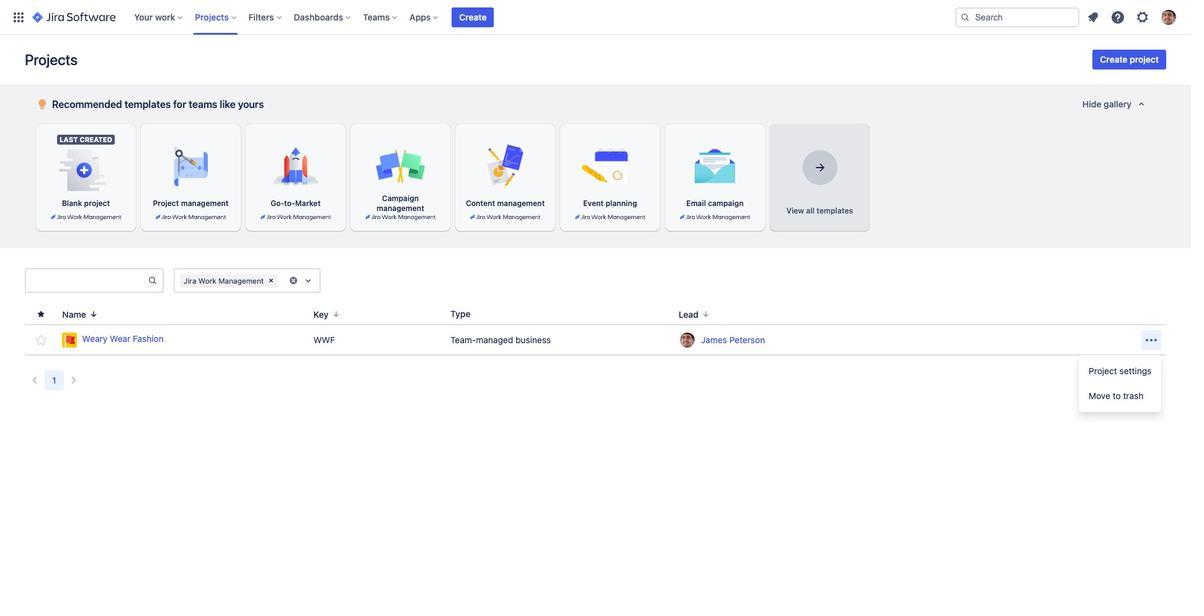 Task type: describe. For each thing, give the bounding box(es) containing it.
view all templates
[[787, 206, 854, 215]]

recommended
[[52, 99, 122, 110]]

go-to-market
[[271, 199, 321, 208]]

open image
[[301, 273, 316, 288]]

to
[[1114, 390, 1122, 401]]

market
[[295, 199, 321, 208]]

key
[[314, 309, 329, 319]]

gallery
[[1104, 99, 1132, 109]]

event planning
[[584, 199, 638, 208]]

yours
[[238, 99, 264, 110]]

hide gallery
[[1083, 99, 1132, 109]]

your work
[[134, 11, 175, 22]]

name
[[62, 309, 86, 319]]

key button
[[309, 307, 346, 321]]

settings image
[[1136, 10, 1151, 25]]

dashboards button
[[290, 7, 356, 27]]

email
[[687, 199, 707, 208]]

teams button
[[360, 7, 402, 27]]

projects button
[[191, 7, 241, 27]]

event planning button
[[561, 124, 661, 231]]

your
[[134, 11, 153, 22]]

peterson
[[730, 334, 766, 345]]

managed
[[476, 334, 513, 345]]

apps
[[410, 11, 431, 22]]

move to trash button
[[1080, 384, 1162, 408]]

content management
[[466, 199, 545, 208]]

create button
[[452, 7, 494, 27]]

management for project
[[181, 199, 229, 208]]

settings
[[1120, 366, 1152, 376]]

1 vertical spatial projects
[[25, 51, 78, 68]]

apps button
[[406, 7, 443, 27]]

primary element
[[7, 0, 956, 34]]

banner containing your work
[[0, 0, 1192, 35]]

templates inside button
[[817, 206, 854, 215]]

business
[[516, 334, 551, 345]]

hide
[[1083, 99, 1102, 109]]

move to trash
[[1089, 390, 1144, 401]]

go-
[[271, 199, 284, 208]]

lead button
[[674, 307, 716, 321]]

project for blank project
[[84, 199, 110, 208]]

project settings
[[1089, 366, 1152, 376]]

1 button
[[45, 371, 64, 390]]

create project
[[1101, 54, 1160, 65]]

jira
[[184, 276, 196, 285]]

jira work management
[[184, 276, 264, 285]]

all
[[807, 206, 815, 215]]

dashboards
[[294, 11, 343, 22]]

team-
[[451, 334, 476, 345]]

planning
[[606, 199, 638, 208]]

management for content
[[497, 199, 545, 208]]

weary wear fashion link
[[62, 332, 304, 347]]

last created
[[60, 135, 112, 143]]

star weary wear fashion image
[[34, 332, 49, 347]]

create for create project
[[1101, 54, 1128, 65]]

trash
[[1124, 390, 1144, 401]]

go-to-market button
[[246, 124, 346, 231]]

content
[[466, 199, 495, 208]]

project management button
[[141, 124, 241, 231]]

0 horizontal spatial templates
[[124, 99, 171, 110]]

help image
[[1111, 10, 1126, 25]]

campaign
[[382, 194, 419, 203]]

notifications image
[[1086, 10, 1101, 25]]

email campaign
[[687, 199, 744, 208]]

1
[[52, 375, 56, 386]]

blank
[[62, 199, 82, 208]]

weary
[[82, 333, 108, 344]]

teams
[[189, 99, 218, 110]]

move
[[1089, 390, 1111, 401]]

previous image
[[27, 373, 42, 388]]



Task type: vqa. For each thing, say whether or not it's contained in the screenshot.
Teams
yes



Task type: locate. For each thing, give the bounding box(es) containing it.
james peterson link
[[702, 334, 766, 346]]

templates right all
[[817, 206, 854, 215]]

hide gallery button
[[1076, 94, 1157, 114]]

content management button
[[456, 124, 556, 231]]

project inside "button"
[[1131, 54, 1160, 65]]

project down settings icon
[[1131, 54, 1160, 65]]

group
[[1080, 355, 1162, 412]]

name button
[[57, 307, 104, 321]]

fashion
[[133, 333, 164, 344]]

1 vertical spatial project
[[84, 199, 110, 208]]

blank project
[[62, 199, 110, 208]]

appswitcher icon image
[[11, 10, 26, 25]]

your profile and settings image
[[1162, 10, 1177, 25]]

1 vertical spatial create
[[1101, 54, 1128, 65]]

campaign management button
[[351, 124, 451, 231]]

0 horizontal spatial project
[[84, 199, 110, 208]]

view
[[787, 206, 805, 215]]

team-managed business
[[451, 334, 551, 345]]

management inside 'button'
[[497, 199, 545, 208]]

1 horizontal spatial management
[[377, 204, 425, 213]]

create right apps dropdown button
[[460, 11, 487, 22]]

for
[[173, 99, 186, 110]]

view all templates button
[[770, 124, 870, 231]]

management
[[219, 276, 264, 285]]

1 horizontal spatial project
[[1131, 54, 1160, 65]]

management
[[181, 199, 229, 208], [497, 199, 545, 208], [377, 204, 425, 213]]

project for project management
[[153, 199, 179, 208]]

wear
[[110, 333, 131, 344]]

management inside 'button'
[[377, 204, 425, 213]]

type
[[451, 309, 471, 319]]

teams
[[363, 11, 390, 22]]

to-
[[284, 199, 295, 208]]

work
[[199, 276, 217, 285]]

work
[[155, 11, 175, 22]]

1 horizontal spatial create
[[1101, 54, 1128, 65]]

wwf
[[314, 334, 335, 345]]

create for create
[[460, 11, 487, 22]]

project settings link
[[1080, 359, 1162, 384]]

0 horizontal spatial create
[[460, 11, 487, 22]]

your work button
[[131, 7, 188, 27]]

projects
[[195, 11, 229, 22], [25, 51, 78, 68]]

like
[[220, 99, 236, 110]]

clear image
[[266, 276, 276, 286]]

0 horizontal spatial project
[[153, 199, 179, 208]]

banner
[[0, 0, 1192, 35]]

weary wear fashion
[[82, 333, 164, 344]]

email campaign button
[[665, 124, 765, 231]]

1 horizontal spatial templates
[[817, 206, 854, 215]]

templates left for
[[124, 99, 171, 110]]

projects down appswitcher icon
[[25, 51, 78, 68]]

Search field
[[956, 7, 1080, 27]]

1 horizontal spatial projects
[[195, 11, 229, 22]]

create down help image at the top right of the page
[[1101, 54, 1128, 65]]

None text field
[[26, 272, 148, 289]]

templates
[[124, 99, 171, 110], [817, 206, 854, 215]]

1 horizontal spatial project
[[1089, 366, 1118, 376]]

project
[[153, 199, 179, 208], [1089, 366, 1118, 376]]

0 vertical spatial templates
[[124, 99, 171, 110]]

campaign
[[708, 199, 744, 208]]

campaign management
[[377, 194, 425, 213]]

lead
[[679, 309, 699, 319]]

create inside "button"
[[1101, 54, 1128, 65]]

1 vertical spatial templates
[[817, 206, 854, 215]]

more image
[[1145, 332, 1160, 347]]

filters
[[249, 11, 274, 22]]

project right blank on the top of page
[[84, 199, 110, 208]]

james peterson
[[702, 334, 766, 345]]

project
[[1131, 54, 1160, 65], [84, 199, 110, 208]]

project for project settings
[[1089, 366, 1118, 376]]

project for create project
[[1131, 54, 1160, 65]]

project inside project management "button"
[[153, 199, 179, 208]]

projects right "work" at the left
[[195, 11, 229, 22]]

jira work management image
[[51, 214, 121, 221], [51, 214, 121, 221], [156, 214, 226, 221], [156, 214, 226, 221], [261, 214, 331, 221], [261, 214, 331, 221], [365, 214, 436, 221], [365, 214, 436, 221], [470, 214, 541, 221], [470, 214, 541, 221], [575, 214, 646, 221], [575, 214, 646, 221], [680, 214, 751, 221], [680, 214, 751, 221]]

james
[[702, 334, 728, 345]]

search image
[[961, 12, 971, 22]]

projects inside projects dropdown button
[[195, 11, 229, 22]]

0 horizontal spatial management
[[181, 199, 229, 208]]

project inside project settings link
[[1089, 366, 1118, 376]]

0 horizontal spatial projects
[[25, 51, 78, 68]]

0 vertical spatial project
[[153, 199, 179, 208]]

0 vertical spatial project
[[1131, 54, 1160, 65]]

0 vertical spatial create
[[460, 11, 487, 22]]

next image
[[66, 373, 81, 388]]

group containing project settings
[[1080, 355, 1162, 412]]

2 horizontal spatial management
[[497, 199, 545, 208]]

create
[[460, 11, 487, 22], [1101, 54, 1128, 65]]

jira software image
[[32, 10, 116, 25], [32, 10, 116, 25]]

created
[[80, 135, 112, 143]]

0 vertical spatial projects
[[195, 11, 229, 22]]

last
[[60, 135, 78, 143]]

recommended templates for teams like yours
[[52, 99, 264, 110]]

management inside "button"
[[181, 199, 229, 208]]

create project button
[[1093, 50, 1167, 70]]

clear image
[[289, 276, 299, 286]]

event
[[584, 199, 604, 208]]

project management
[[153, 199, 229, 208]]

1 vertical spatial project
[[1089, 366, 1118, 376]]

filters button
[[245, 7, 287, 27]]

create inside button
[[460, 11, 487, 22]]

management for campaign
[[377, 204, 425, 213]]



